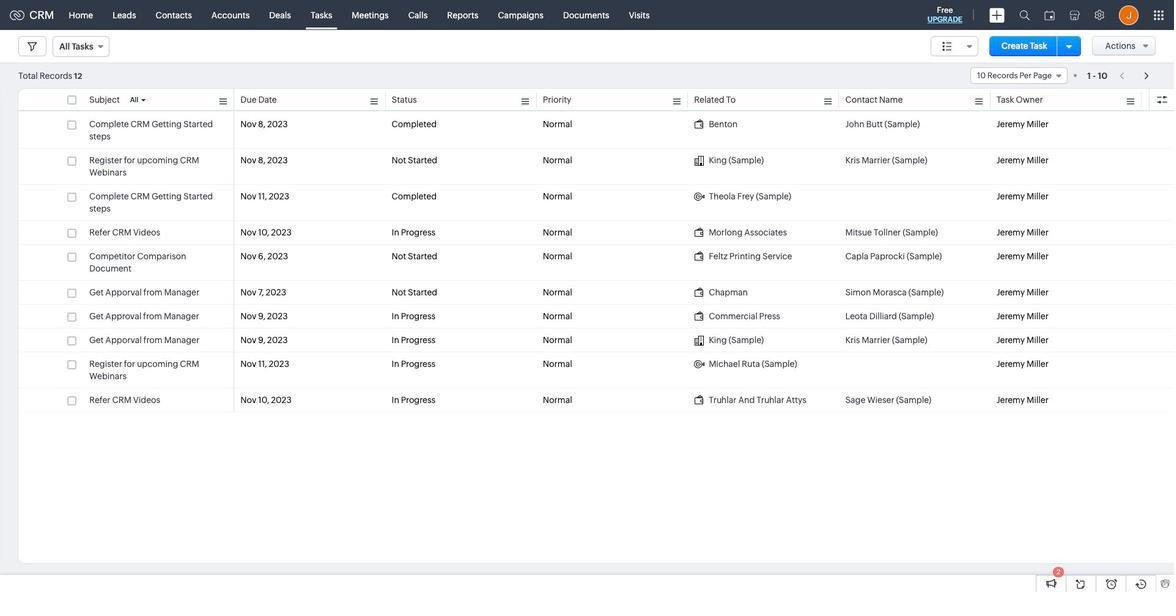 Task type: vqa. For each thing, say whether or not it's contained in the screenshot.
Search element
yes



Task type: describe. For each thing, give the bounding box(es) containing it.
profile image
[[1119, 5, 1139, 25]]

create menu image
[[990, 8, 1005, 22]]

create menu element
[[982, 0, 1012, 30]]

none field size
[[931, 36, 978, 56]]

calendar image
[[1045, 10, 1055, 20]]



Task type: locate. For each thing, give the bounding box(es) containing it.
row group
[[18, 113, 1174, 412]]

None field
[[53, 36, 109, 57], [931, 36, 978, 56], [971, 67, 1068, 84], [53, 36, 109, 57], [971, 67, 1068, 84]]

search image
[[1020, 10, 1030, 20]]

profile element
[[1112, 0, 1146, 30]]

size image
[[942, 41, 952, 52]]

search element
[[1012, 0, 1037, 30]]

logo image
[[10, 10, 24, 20]]



